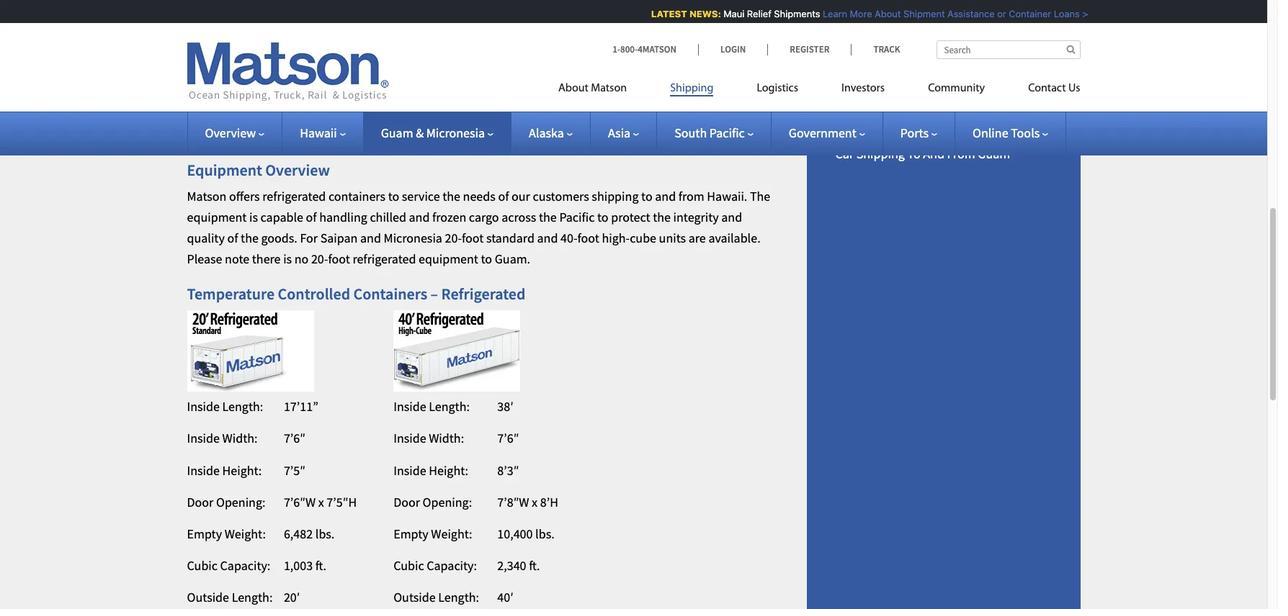 Task type: locate. For each thing, give the bounding box(es) containing it.
1 vertical spatial about
[[264, 65, 296, 81]]

shipment
[[899, 8, 940, 19]]

matson down saipan,
[[591, 83, 627, 94]]

1 outside from the left
[[187, 590, 229, 606]]

1 horizontal spatial cubic
[[394, 558, 424, 574]]

length: left 40′
[[438, 590, 479, 606]]

to left guam.
[[481, 251, 492, 267]]

matson inside top menu navigation
[[591, 83, 627, 94]]

get
[[623, 85, 640, 102]]

1 horizontal spatial inside length:
[[394, 399, 470, 415]]

vessel schedules
[[836, 37, 928, 53]]

to down guam,
[[475, 85, 486, 102]]

1 inside height: from the left
[[187, 462, 262, 479]]

inside height: for 7'5″
[[187, 462, 262, 479]]

the down customers
[[539, 209, 557, 226]]

1 vertical spatial or
[[595, 85, 607, 102]]

lbs. right 6,482
[[316, 526, 335, 543]]

1 outside length: from the left
[[187, 590, 273, 606]]

0 horizontal spatial weight:
[[225, 526, 266, 543]]

7'6″ up 8'3″
[[497, 430, 519, 447]]

more up groceries
[[233, 65, 262, 81]]

1 vertical spatial 800-
[[197, 106, 221, 123]]

south pacific
[[675, 125, 745, 141]]

and left 40-
[[537, 230, 558, 246]]

6,482 lbs.
[[284, 526, 335, 543]]

1 empty from the left
[[187, 526, 222, 543]]

1 opening: from the left
[[216, 494, 266, 511]]

register
[[790, 43, 830, 55]]

to up chilled
[[388, 188, 399, 205]]

micronesia inside the matson offers refrigerated containers to service the needs of our customers shipping to and from hawaii. the equipment is capable of handling chilled and frozen cargo across the pacific to protect the integrity and quality of the goods. for saipan and micronesia 20-foot standard and 40-foot high-cube units are available. please note there is no 20-foot refrigerated equipment to guam.
[[384, 230, 442, 246]]

refrigerated
[[441, 284, 526, 304]]

investors link
[[820, 76, 907, 105]]

0 vertical spatial frozen
[[447, 0, 481, 4]]

or left container
[[993, 8, 1002, 19]]

1 weight: from the left
[[225, 526, 266, 543]]

learn left more
[[818, 8, 842, 19]]

7'6″
[[284, 430, 306, 447], [497, 430, 519, 447]]

0 horizontal spatial or
[[595, 85, 607, 102]]

1 vertical spatial frozen
[[432, 209, 466, 226]]

1-
[[613, 43, 620, 55], [187, 106, 198, 123]]

1 horizontal spatial empty
[[394, 526, 429, 543]]

2 empty weight: from the left
[[394, 526, 472, 543]]

1 horizontal spatial our
[[512, 188, 530, 205]]

0 horizontal spatial outside
[[187, 590, 229, 606]]

1 horizontal spatial capacity:
[[427, 558, 477, 574]]

their
[[310, 9, 336, 25]]

sensitive inside help keep fruits, vegetables, frozen foods, and other climate- sensitive shipments at their finest. learn more about our
[[187, 9, 235, 25]]

weight: left 10,400
[[431, 526, 472, 543]]

weight:
[[225, 526, 266, 543], [431, 526, 472, 543]]

1 horizontal spatial outside length:
[[394, 590, 479, 606]]

0 vertical spatial of
[[498, 188, 509, 205]]

0 horizontal spatial ft.
[[316, 558, 327, 574]]

other
[[543, 0, 572, 4], [288, 85, 317, 102]]

1 vertical spatial micronesia
[[384, 230, 442, 246]]

0 vertical spatial shipping
[[419, 65, 466, 81]]

2 cubic from the left
[[394, 558, 424, 574]]

outside for 20′
[[187, 590, 229, 606]]

2 height: from the left
[[429, 462, 468, 479]]

10,400
[[497, 526, 533, 543]]

length: for 40′
[[438, 590, 479, 606]]

height: left 7'5″
[[222, 462, 262, 479]]

to up the protect
[[641, 188, 653, 205]]

1 horizontal spatial width:
[[429, 430, 464, 447]]

0 horizontal spatial outside length:
[[187, 590, 273, 606]]

community
[[928, 83, 985, 94]]

equipment
[[187, 209, 247, 226], [419, 251, 479, 267]]

1 horizontal spatial about
[[870, 8, 896, 19]]

1 vertical spatial cargo
[[469, 209, 499, 226]]

2 inside height: from the left
[[394, 462, 468, 479]]

1 horizontal spatial shipping
[[857, 146, 905, 162]]

0 horizontal spatial inside height:
[[187, 462, 262, 479]]

about
[[870, 8, 896, 19], [559, 83, 589, 94]]

and up available.
[[722, 209, 742, 226]]

u.s. detention and demurrage
[[836, 91, 1000, 108]]

2 width: from the left
[[429, 430, 464, 447]]

groceries
[[212, 85, 262, 102]]

temperature
[[187, 284, 275, 304]]

vessel
[[836, 37, 869, 53]]

pacific up 40-
[[560, 209, 595, 226]]

foot left high-
[[578, 230, 600, 246]]

2 capacity: from the left
[[427, 558, 477, 574]]

1 horizontal spatial more
[[407, 9, 436, 25]]

1 x from the left
[[318, 494, 324, 511]]

2 lbs. from the left
[[536, 526, 555, 543]]

inside length: down "20 foot standard reefer for refrigerated container shipping guam" image
[[187, 399, 263, 415]]

0 vertical spatial cargo
[[442, 85, 472, 102]]

shipping up the protect
[[592, 188, 639, 205]]

7'6″ for 38′
[[497, 430, 519, 447]]

other up today.
[[288, 85, 317, 102]]

0 horizontal spatial empty
[[187, 526, 222, 543]]

2 door from the left
[[394, 494, 420, 511]]

2 empty from the left
[[394, 526, 429, 543]]

door opening: for 7'6″w x 7'5″h
[[187, 494, 266, 511]]

of up note
[[227, 230, 238, 246]]

1 empty weight: from the left
[[187, 526, 266, 543]]

blue matson logo with ocean, shipping, truck, rail and logistics written beneath it. image
[[187, 43, 389, 102]]

0 vertical spatial micronesia
[[426, 125, 485, 141]]

length: left 20′
[[232, 590, 273, 606]]

0 horizontal spatial pacific
[[560, 209, 595, 226]]

and down chilled
[[360, 230, 381, 246]]

0 horizontal spatial width:
[[222, 430, 258, 447]]

1 vertical spatial of
[[306, 209, 317, 226]]

inside length:
[[187, 399, 263, 415], [394, 399, 470, 415]]

outside length: for 40′
[[394, 590, 479, 606]]

1 door opening: from the left
[[187, 494, 266, 511]]

empty
[[187, 526, 222, 543], [394, 526, 429, 543]]

length: left '38′'
[[429, 399, 470, 415]]

1 vertical spatial 1-
[[187, 106, 198, 123]]

1 lbs. from the left
[[316, 526, 335, 543]]

0 horizontal spatial about
[[559, 83, 589, 94]]

inside height: for 8'3″
[[394, 462, 468, 479]]

0 vertical spatial equipment
[[187, 209, 247, 226]]

2 7'6″ from the left
[[497, 430, 519, 447]]

modification
[[563, 9, 631, 25]]

0 horizontal spatial x
[[318, 494, 324, 511]]

and down service
[[409, 209, 430, 226]]

capacity: left 2,340
[[427, 558, 477, 574]]

opening: left 7'6″w
[[216, 494, 266, 511]]

1 vertical spatial other
[[288, 85, 317, 102]]

1 height: from the left
[[222, 462, 262, 479]]

micronesia right the &
[[426, 125, 485, 141]]

7'6″ up 7'5″
[[284, 430, 306, 447]]

learn
[[203, 65, 230, 81]]

1 horizontal spatial empty weight:
[[394, 526, 472, 543]]

1 vertical spatial equipment
[[419, 251, 479, 267]]

1 horizontal spatial inside width:
[[394, 430, 464, 447]]

1 horizontal spatial cubic capacity:
[[394, 558, 477, 574]]

cargo down needs
[[469, 209, 499, 226]]

1 horizontal spatial ft.
[[529, 558, 540, 574]]

2 outside from the left
[[394, 590, 436, 606]]

2 inside length: from the left
[[394, 399, 470, 415]]

more down vegetables,
[[407, 9, 436, 25]]

x left 8'h
[[532, 494, 538, 511]]

opening: left 7'8″w
[[423, 494, 472, 511]]

1 width: from the left
[[222, 430, 258, 447]]

2 vertical spatial matson
[[187, 188, 227, 205]]

1 vertical spatial is
[[283, 251, 292, 267]]

0 horizontal spatial 800-
[[197, 106, 221, 123]]

about down vegetables,
[[438, 9, 471, 25]]

car
[[836, 146, 854, 162]]

2 vertical spatial of
[[227, 230, 238, 246]]

alaska link
[[529, 125, 573, 141]]

other up atmosphere
[[543, 0, 572, 4]]

our down 'foods,'
[[473, 9, 492, 25]]

0 horizontal spatial matson
[[187, 188, 227, 205]]

0 horizontal spatial empty weight:
[[187, 526, 266, 543]]

800- down ship
[[197, 106, 221, 123]]

40-
[[561, 230, 578, 246]]

and up ports link
[[916, 91, 937, 108]]

1 horizontal spatial other
[[543, 0, 572, 4]]

length: down "20 foot standard reefer for refrigerated container shipping guam" image
[[222, 399, 263, 415]]

cubic for 1,003 ft.
[[187, 558, 218, 574]]

about inside top menu navigation
[[559, 83, 589, 94]]

refrigerated up containers
[[353, 251, 416, 267]]

1 horizontal spatial about
[[438, 9, 471, 25]]

1 inside width: from the left
[[187, 430, 258, 447]]

help
[[294, 0, 318, 4]]

online
[[973, 125, 1009, 141]]

available.
[[709, 230, 761, 246]]

from inside to learn more about refrigerated container shipping to guam, micronesia, and saipan, and how matson can ship groceries and other temperature-sensitive cargo to guam from hawaii, or to get a free quote, please call 1-800-462-8766 today.
[[524, 85, 549, 102]]

0 horizontal spatial lbs.
[[316, 526, 335, 543]]

sensitive inside to learn more about refrigerated container shipping to guam, micronesia, and saipan, and how matson can ship groceries and other temperature-sensitive cargo to guam from hawaii, or to get a free quote, please call 1-800-462-8766 today.
[[392, 85, 439, 102]]

pacific
[[710, 125, 745, 141], [560, 209, 595, 226]]

maui
[[719, 8, 740, 19]]

shipping down how
[[670, 83, 714, 94]]

equipment overview
[[187, 160, 330, 180]]

2 inside width: from the left
[[394, 430, 464, 447]]

0 horizontal spatial sensitive
[[187, 9, 235, 25]]

ft.
[[316, 558, 327, 574], [529, 558, 540, 574]]

about right more
[[870, 8, 896, 19]]

ports
[[901, 125, 929, 141]]

length: for 17'11"
[[222, 399, 263, 415]]

to left and
[[908, 146, 921, 162]]

saipan
[[320, 230, 358, 246]]

0 horizontal spatial cubic capacity:
[[187, 558, 271, 574]]

to up high-
[[597, 209, 609, 226]]

462-
[[221, 106, 244, 123]]

0 horizontal spatial capacity:
[[220, 558, 271, 574]]

2 outside length: from the left
[[394, 590, 479, 606]]

equipment up quality
[[187, 209, 247, 226]]

0 vertical spatial 800-
[[620, 43, 638, 55]]

shipping inside to learn more about refrigerated container shipping to guam, micronesia, and saipan, and how matson can ship groceries and other temperature-sensitive cargo to guam from hawaii, or to get a free quote, please call 1-800-462-8766 today.
[[419, 65, 466, 81]]

matson down equipment
[[187, 188, 227, 205]]

outside length:
[[187, 590, 273, 606], [394, 590, 479, 606]]

frozen down service
[[432, 209, 466, 226]]

detention
[[860, 91, 914, 108]]

matson up 'please'
[[701, 65, 741, 81]]

of up for
[[306, 209, 317, 226]]

1 capacity: from the left
[[220, 558, 271, 574]]

our up across at the left top of page
[[512, 188, 530, 205]]

1 horizontal spatial door opening:
[[394, 494, 472, 511]]

2 horizontal spatial foot
[[578, 230, 600, 246]]

shipping link
[[649, 76, 735, 105]]

1 horizontal spatial door
[[394, 494, 420, 511]]

0 horizontal spatial learn
[[374, 9, 405, 25]]

refrigerated up capable
[[263, 188, 326, 205]]

the up the units
[[653, 209, 671, 226]]

inside width: for 8'3″
[[394, 430, 464, 447]]

inside length: down 40 foot high-cube reefer for refrigerated container shipping guam image
[[394, 399, 470, 415]]

weight: left 6,482
[[225, 526, 266, 543]]

how
[[675, 65, 699, 81]]

vgm
[[836, 118, 860, 135]]

0 horizontal spatial 7'6″
[[284, 430, 306, 447]]

logistics link
[[735, 76, 820, 105]]

weight: for 6,482 lbs.
[[225, 526, 266, 543]]

refrigerated inside to learn more about refrigerated container shipping to guam, micronesia, and saipan, and how matson can ship groceries and other temperature-sensitive cargo to guam from hawaii, or to get a free quote, please call 1-800-462-8766 today.
[[299, 65, 362, 81]]

about matson link
[[559, 76, 649, 105]]

0 horizontal spatial about
[[264, 65, 296, 81]]

foot
[[462, 230, 484, 246], [578, 230, 600, 246], [328, 251, 350, 267]]

overview down 1-800-462-8766 link
[[205, 125, 256, 141]]

1 vertical spatial overview
[[265, 160, 330, 180]]

38′
[[497, 399, 514, 415]]

overview down hawaii
[[265, 160, 330, 180]]

width: for 7'5″
[[222, 430, 258, 447]]

1 horizontal spatial of
[[306, 209, 317, 226]]

or right the hawaii,
[[595, 85, 607, 102]]

2 opening: from the left
[[423, 494, 472, 511]]

our inside help keep fruits, vegetables, frozen foods, and other climate- sensitive shipments at their finest. learn more about our
[[473, 9, 492, 25]]

x left 7'5″h at the left bottom of the page
[[318, 494, 324, 511]]

container
[[365, 65, 417, 81]]

high-
[[602, 230, 630, 246]]

matson
[[701, 65, 741, 81], [591, 83, 627, 94], [187, 188, 227, 205]]

online tools link
[[973, 125, 1049, 141]]

is
[[249, 209, 258, 226], [283, 251, 292, 267]]

0 horizontal spatial to
[[187, 65, 200, 81]]

0 vertical spatial more
[[407, 9, 436, 25]]

learn down vegetables,
[[374, 9, 405, 25]]

40′
[[497, 590, 514, 606]]

0 horizontal spatial our
[[473, 9, 492, 25]]

20 foot standard reefer for refrigerated container shipping guam image
[[187, 311, 314, 392]]

cargo
[[442, 85, 472, 102], [469, 209, 499, 226]]

0 vertical spatial our
[[473, 9, 492, 25]]

guam down guam,
[[489, 85, 521, 102]]

0 horizontal spatial 20-
[[311, 251, 328, 267]]

1 horizontal spatial from
[[679, 188, 705, 205]]

1 7'6″ from the left
[[284, 430, 306, 447]]

2 horizontal spatial matson
[[701, 65, 741, 81]]

finest.
[[338, 9, 372, 25]]

from inside the matson offers refrigerated containers to service the needs of our customers shipping to and from hawaii. the equipment is capable of handling chilled and frozen cargo across the pacific to protect the integrity and quality of the goods. for saipan and micronesia 20-foot standard and 40-foot high-cube units are available. please note there is no 20-foot refrigerated equipment to guam.
[[679, 188, 705, 205]]

containers
[[354, 284, 428, 304]]

equipment up –
[[419, 251, 479, 267]]

matson ship full of reefers and containers pulls into port image
[[676, 0, 771, 43]]

u.s.
[[836, 91, 857, 108]]

hawaii link
[[300, 125, 346, 141]]

>
[[1078, 8, 1083, 19]]

register link
[[768, 43, 851, 55]]

foot left standard
[[462, 230, 484, 246]]

sensitive down container
[[392, 85, 439, 102]]

1 horizontal spatial height:
[[429, 462, 468, 479]]

6,482
[[284, 526, 313, 543]]

20- right the no
[[311, 251, 328, 267]]

1 ft. from the left
[[316, 558, 327, 574]]

4matson
[[638, 43, 677, 55]]

1 cubic capacity: from the left
[[187, 558, 271, 574]]

x for 7'6″w
[[318, 494, 324, 511]]

ports link
[[901, 125, 938, 141]]

capacity: left '1,003'
[[220, 558, 271, 574]]

outside length: left 20′
[[187, 590, 273, 606]]

0 horizontal spatial equipment
[[187, 209, 247, 226]]

2 door opening: from the left
[[394, 494, 472, 511]]

None search field
[[937, 40, 1081, 59]]

8766
[[244, 106, 270, 123]]

0 horizontal spatial overview
[[205, 125, 256, 141]]

1 horizontal spatial 20-
[[445, 230, 462, 246]]

2 cubic capacity: from the left
[[394, 558, 477, 574]]

1 horizontal spatial to
[[908, 146, 921, 162]]

other inside to learn more about refrigerated container shipping to guam, micronesia, and saipan, and how matson can ship groceries and other temperature-sensitive cargo to guam from hawaii, or to get a free quote, please call 1-800-462-8766 today.
[[288, 85, 317, 102]]

0 horizontal spatial other
[[288, 85, 317, 102]]

door for 7'8″w x 8'h
[[394, 494, 420, 511]]

1- down ship
[[187, 106, 198, 123]]

pacific right south
[[710, 125, 745, 141]]

of right needs
[[498, 188, 509, 205]]

to up ship
[[187, 65, 200, 81]]

1 horizontal spatial pacific
[[710, 125, 745, 141]]

is down offers
[[249, 209, 258, 226]]

sensitive up service
[[187, 9, 235, 25]]

to learn more about refrigerated container shipping to guam, micronesia, and saipan, and how matson can ship groceries and other temperature-sensitive cargo to guam from hawaii, or to get a free quote, please call 1-800-462-8766 today.
[[187, 65, 770, 123]]

from up "integrity"
[[679, 188, 705, 205]]

1 horizontal spatial sensitive
[[392, 85, 439, 102]]

1 door from the left
[[187, 494, 214, 511]]

about down the micronesia,
[[559, 83, 589, 94]]

1 horizontal spatial weight:
[[431, 526, 472, 543]]

1 vertical spatial matson
[[591, 83, 627, 94]]

1 inside length: from the left
[[187, 399, 263, 415]]

8'h
[[540, 494, 558, 511]]

0 vertical spatial shipping
[[670, 83, 714, 94]]

0 vertical spatial from
[[524, 85, 549, 102]]

1 horizontal spatial equipment
[[419, 251, 479, 267]]

lbs. right 10,400
[[536, 526, 555, 543]]

2 weight: from the left
[[431, 526, 472, 543]]

inside width: for 7'5″
[[187, 430, 258, 447]]

shipping right car
[[857, 146, 905, 162]]

ft. right 2,340
[[529, 558, 540, 574]]

matson inside the matson offers refrigerated containers to service the needs of our customers shipping to and from hawaii. the equipment is capable of handling chilled and frozen cargo across the pacific to protect the integrity and quality of the goods. for saipan and micronesia 20-foot standard and 40-foot high-cube units are available. please note there is no 20-foot refrigerated equipment to guam.
[[187, 188, 227, 205]]

learn inside help keep fruits, vegetables, frozen foods, and other climate- sensitive shipments at their finest. learn more about our
[[374, 9, 405, 25]]

0 horizontal spatial height:
[[222, 462, 262, 479]]

door for 7'6″w x 7'5″h
[[187, 494, 214, 511]]

1 vertical spatial sensitive
[[392, 85, 439, 102]]

empty weight:
[[187, 526, 266, 543], [394, 526, 472, 543]]

1 cubic from the left
[[187, 558, 218, 574]]

1 horizontal spatial outside
[[394, 590, 436, 606]]

outside length: left 40′
[[394, 590, 479, 606]]

2 x from the left
[[532, 494, 538, 511]]

vegetables,
[[383, 0, 444, 4]]

2 ft. from the left
[[529, 558, 540, 574]]

guam inside to learn more about refrigerated container shipping to guam, micronesia, and saipan, and how matson can ship groceries and other temperature-sensitive cargo to guam from hawaii, or to get a free quote, please call 1-800-462-8766 today.
[[489, 85, 521, 102]]

no
[[295, 251, 309, 267]]

shipments
[[769, 8, 815, 19]]

and up "free"
[[652, 65, 673, 81]]

frozen left 'foods,'
[[447, 0, 481, 4]]

0 horizontal spatial inside width:
[[187, 430, 258, 447]]

1 vertical spatial pacific
[[560, 209, 595, 226]]

help keep fruits, vegetables, frozen foods, and other climate- sensitive shipments at their finest. learn more about our
[[187, 0, 619, 25]]

from down the micronesia,
[[524, 85, 549, 102]]

and up atmosphere
[[520, 0, 541, 4]]

shipping right container
[[419, 65, 466, 81]]

0 horizontal spatial is
[[249, 209, 258, 226]]

track link
[[851, 43, 900, 55]]

0 horizontal spatial door
[[187, 494, 214, 511]]

&
[[416, 125, 424, 141]]

government
[[789, 125, 857, 141]]

ft. right '1,003'
[[316, 558, 327, 574]]

0 vertical spatial about
[[870, 8, 896, 19]]

empty weight: for 10,400 lbs.
[[394, 526, 472, 543]]

about up today.
[[264, 65, 296, 81]]

1- up saipan,
[[613, 43, 620, 55]]

height: for 8'3″
[[429, 462, 468, 479]]

20- left standard
[[445, 230, 462, 246]]

inside length: for 38′
[[394, 399, 470, 415]]

height: left 8'3″
[[429, 462, 468, 479]]

is left the no
[[283, 251, 292, 267]]

1 horizontal spatial overview
[[265, 160, 330, 180]]

capacity: for 2,340 ft.
[[427, 558, 477, 574]]

0 vertical spatial 1-
[[613, 43, 620, 55]]

7'5″h
[[327, 494, 357, 511]]

foot down saipan
[[328, 251, 350, 267]]

2,340 ft.
[[497, 558, 540, 574]]



Task type: describe. For each thing, give the bounding box(es) containing it.
contact us
[[1029, 83, 1081, 94]]

schedules
[[872, 37, 928, 53]]

provider
[[229, 29, 275, 46]]

1 horizontal spatial 800-
[[620, 43, 638, 55]]

alaska
[[529, 125, 564, 141]]

1 vertical spatial to
[[908, 146, 921, 162]]

matson inside to learn more about refrigerated container shipping to guam, micronesia, and saipan, and how matson can ship groceries and other temperature-sensitive cargo to guam from hawaii, or to get a free quote, please call 1-800-462-8766 today.
[[701, 65, 741, 81]]

and
[[923, 146, 945, 162]]

saipan,
[[609, 65, 649, 81]]

relief
[[742, 8, 767, 19]]

service
[[402, 188, 440, 205]]

latest
[[646, 8, 682, 19]]

asia
[[608, 125, 631, 141]]

more inside to learn more about refrigerated container shipping to guam, micronesia, and saipan, and how matson can ship groceries and other temperature-sensitive cargo to guam from hawaii, or to get a free quote, please call 1-800-462-8766 today.
[[233, 65, 262, 81]]

opening: for 7'6″w x 7'5″h
[[216, 494, 266, 511]]

about inside help keep fruits, vegetables, frozen foods, and other climate- sensitive shipments at their finest. learn more about our
[[438, 9, 471, 25]]

assistance
[[943, 8, 990, 19]]

tools
[[1011, 125, 1040, 141]]

guam right the projects
[[924, 9, 957, 26]]

1-800-462-8766 link
[[187, 106, 270, 123]]

fruits,
[[349, 0, 381, 4]]

opening: for 7'8″w x 8'h
[[423, 494, 472, 511]]

cubic capacity: for 2,340 ft.
[[394, 558, 477, 574]]

guam & micronesia link
[[381, 125, 494, 141]]

1-800-4matson link
[[613, 43, 698, 55]]

empty for 6,482 lbs.
[[187, 526, 222, 543]]

hawaii.
[[707, 188, 748, 205]]

contact us link
[[1007, 76, 1081, 105]]

2 horizontal spatial of
[[498, 188, 509, 205]]

x for 7'8″w
[[532, 494, 538, 511]]

cargo inside to learn more about refrigerated container shipping to guam, micronesia, and saipan, and how matson can ship groceries and other temperature-sensitive cargo to guam from hawaii, or to get a free quote, please call 1-800-462-8766 today.
[[442, 85, 472, 102]]

guam & micronesia
[[381, 125, 485, 141]]

door opening: for 7'8″w x 8'h
[[394, 494, 472, 511]]

vgm link
[[836, 118, 860, 135]]

capacity: for 1,003 ft.
[[220, 558, 271, 574]]

offers
[[229, 188, 260, 205]]

free
[[652, 85, 673, 102]]

cube
[[630, 230, 657, 246]]

are
[[689, 230, 706, 246]]

latest news: maui relief shipments learn more about shipment assistance or container loans >
[[646, 8, 1083, 19]]

south pacific link
[[675, 125, 754, 141]]

7'6″w x 7'5″h
[[284, 494, 357, 511]]

0 horizontal spatial of
[[227, 230, 238, 246]]

containers
[[329, 188, 386, 205]]

shipments
[[237, 9, 294, 25]]

and up today.
[[265, 85, 286, 102]]

1,003
[[284, 558, 313, 574]]

micronesia,
[[521, 65, 583, 81]]

guam,
[[483, 65, 518, 81]]

and up "integrity"
[[655, 188, 676, 205]]

–
[[431, 284, 438, 304]]

integrity
[[674, 209, 719, 226]]

pacific inside the matson offers refrigerated containers to service the needs of our customers shipping to and from hawaii. the equipment is capable of handling chilled and frozen cargo across the pacific to protect the integrity and quality of the goods. for saipan and micronesia 20-foot standard and 40-foot high-cube units are available. please note there is no 20-foot refrigerated equipment to guam.
[[560, 209, 595, 226]]

7'5″
[[284, 462, 306, 479]]

service
[[187, 29, 227, 46]]

7'8″w
[[497, 494, 529, 511]]

length: for 38′
[[429, 399, 470, 415]]

lbs. for 6,482 lbs.
[[316, 526, 335, 543]]

handling
[[319, 209, 367, 226]]

shipping inside the matson offers refrigerated containers to service the needs of our customers shipping to and from hawaii. the equipment is capable of handling chilled and frozen cargo across the pacific to protect the integrity and quality of the goods. for saipan and micronesia 20-foot standard and 40-foot high-cube units are available. please note there is no 20-foot refrigerated equipment to guam.
[[592, 188, 639, 205]]

40 foot high-cube reefer for refrigerated container shipping guam image
[[394, 311, 520, 392]]

government link
[[789, 125, 865, 141]]

2,340
[[497, 558, 527, 574]]

login
[[721, 43, 746, 55]]

and inside help keep fruits, vegetables, frozen foods, and other climate- sensitive shipments at their finest. learn more about our
[[520, 0, 541, 4]]

7'8″w x 8'h
[[497, 494, 558, 511]]

investors
[[842, 83, 885, 94]]

temperature controlled containers – refrigerated
[[187, 284, 526, 304]]

other inside help keep fruits, vegetables, frozen foods, and other climate- sensitive shipments at their finest. learn more about our
[[543, 0, 572, 4]]

or inside to learn more about refrigerated container shipping to guam, micronesia, and saipan, and how matson can ship groceries and other temperature-sensitive cargo to guam from hawaii, or to get a free quote, please call 1-800-462-8766 today.
[[595, 85, 607, 102]]

search image
[[1067, 45, 1076, 54]]

to inside to learn more about refrigerated container shipping to guam, micronesia, and saipan, and how matson can ship groceries and other temperature-sensitive cargo to guam from hawaii, or to get a free quote, please call 1-800-462-8766 today.
[[187, 65, 200, 81]]

protect
[[611, 209, 650, 226]]

us
[[1069, 83, 1081, 94]]

hawaii
[[300, 125, 337, 141]]

0 vertical spatial pacific
[[710, 125, 745, 141]]

outside for 40′
[[394, 590, 436, 606]]

1- inside to learn more about refrigerated container shipping to guam, micronesia, and saipan, and how matson can ship groceries and other temperature-sensitive cargo to guam from hawaii, or to get a free quote, please call 1-800-462-8766 today.
[[187, 106, 198, 123]]

1 horizontal spatial 1-
[[613, 43, 620, 55]]

height: for 7'5″
[[222, 462, 262, 479]]

controlled
[[278, 284, 350, 304]]

Search search field
[[937, 40, 1081, 59]]

1 vertical spatial refrigerated
[[263, 188, 326, 205]]

the
[[750, 188, 771, 205]]

please
[[713, 85, 748, 102]]

hawaii,
[[552, 85, 592, 102]]

at
[[297, 9, 307, 25]]

1-800-4matson
[[613, 43, 677, 55]]

the left needs
[[443, 188, 461, 205]]

7'6″ for 17'11"
[[284, 430, 306, 447]]

cubic for 2,340 ft.
[[394, 558, 424, 574]]

frozen inside the matson offers refrigerated containers to service the needs of our customers shipping to and from hawaii. the equipment is capable of handling chilled and frozen cargo across the pacific to protect the integrity and quality of the goods. for saipan and micronesia 20-foot standard and 40-foot high-cube units are available. please note there is no 20-foot refrigerated equipment to guam.
[[432, 209, 466, 226]]

atmosphere
[[494, 9, 560, 25]]

0 horizontal spatial foot
[[328, 251, 350, 267]]

17'11"
[[284, 399, 318, 415]]

our inside the matson offers refrigerated containers to service the needs of our customers shipping to and from hawaii. the equipment is capable of handling chilled and frozen cargo across the pacific to protect the integrity and quality of the goods. for saipan and micronesia 20-foot standard and 40-foot high-cube units are available. please note there is no 20-foot refrigerated equipment to guam.
[[512, 188, 530, 205]]

0 vertical spatial 20-
[[445, 230, 462, 246]]

shipping inside top menu navigation
[[670, 83, 714, 94]]

800- inside to learn more about refrigerated container shipping to guam, micronesia, and saipan, and how matson can ship groceries and other temperature-sensitive cargo to guam from hawaii, or to get a free quote, please call 1-800-462-8766 today.
[[197, 106, 221, 123]]

frozen inside help keep fruits, vegetables, frozen foods, and other climate- sensitive shipments at their finest. learn more about our
[[447, 0, 481, 4]]

cubic capacity: for 1,003 ft.
[[187, 558, 271, 574]]

ft. for 1,003 ft.
[[316, 558, 327, 574]]

lbs. for 10,400 lbs.
[[536, 526, 555, 543]]

more inside help keep fruits, vegetables, frozen foods, and other climate- sensitive shipments at their finest. learn more about our
[[407, 9, 436, 25]]

10,400 lbs.
[[497, 526, 555, 543]]

guam left the &
[[381, 125, 413, 141]]

south
[[675, 125, 707, 141]]

1 vertical spatial shipping
[[857, 146, 905, 162]]

ship
[[187, 85, 210, 102]]

call
[[751, 85, 770, 102]]

empty weight: for 6,482 lbs.
[[187, 526, 266, 543]]

0 vertical spatial or
[[993, 8, 1002, 19]]

demurrage
[[940, 91, 1000, 108]]

to left get
[[609, 85, 620, 102]]

goods.
[[261, 230, 298, 246]]

needs
[[463, 188, 496, 205]]

contact
[[1029, 83, 1066, 94]]

today.
[[273, 106, 306, 123]]

1 horizontal spatial foot
[[462, 230, 484, 246]]

and up about matson
[[585, 65, 606, 81]]

the up note
[[241, 230, 259, 246]]

ft. for 2,340 ft.
[[529, 558, 540, 574]]

empty for 10,400 lbs.
[[394, 526, 429, 543]]

to left guam,
[[469, 65, 480, 81]]

procedures
[[278, 29, 339, 46]]

for
[[300, 230, 318, 246]]

online tools
[[973, 125, 1040, 141]]

guam.
[[495, 251, 531, 267]]

standard
[[486, 230, 535, 246]]

1 horizontal spatial learn
[[818, 8, 842, 19]]

special projects guam
[[836, 9, 957, 26]]

projects
[[878, 9, 922, 26]]

1 vertical spatial 20-
[[311, 251, 328, 267]]

guam down "online"
[[978, 146, 1011, 162]]

learn more about shipment assistance or container loans > link
[[818, 8, 1083, 19]]

logistics
[[757, 83, 799, 94]]

top menu navigation
[[559, 76, 1081, 105]]

width: for 8'3″
[[429, 430, 464, 447]]

outside length: for 20′
[[187, 590, 273, 606]]

length: for 20′
[[232, 590, 273, 606]]

about inside to learn more about refrigerated container shipping to guam, micronesia, and saipan, and how matson can ship groceries and other temperature-sensitive cargo to guam from hawaii, or to get a free quote, please call 1-800-462-8766 today.
[[264, 65, 296, 81]]

can
[[743, 65, 763, 81]]

2 vertical spatial refrigerated
[[353, 251, 416, 267]]

u.s. detention and demurrage link
[[836, 91, 1000, 108]]

track
[[874, 43, 900, 55]]

climate-
[[575, 0, 619, 4]]

weight: for 10,400 lbs.
[[431, 526, 472, 543]]

news:
[[685, 8, 716, 19]]

equipment
[[187, 160, 262, 180]]

cargo inside the matson offers refrigerated containers to service the needs of our customers shipping to and from hawaii. the equipment is capable of handling chilled and frozen cargo across the pacific to protect the integrity and quality of the goods. for saipan and micronesia 20-foot standard and 40-foot high-cube units are available. please note there is no 20-foot refrigerated equipment to guam.
[[469, 209, 499, 226]]

0 vertical spatial is
[[249, 209, 258, 226]]

capable
[[261, 209, 303, 226]]

1 horizontal spatial is
[[283, 251, 292, 267]]

inside length: for 17'11"
[[187, 399, 263, 415]]

7'6″w
[[284, 494, 316, 511]]



Task type: vqa. For each thing, say whether or not it's contained in the screenshot.


